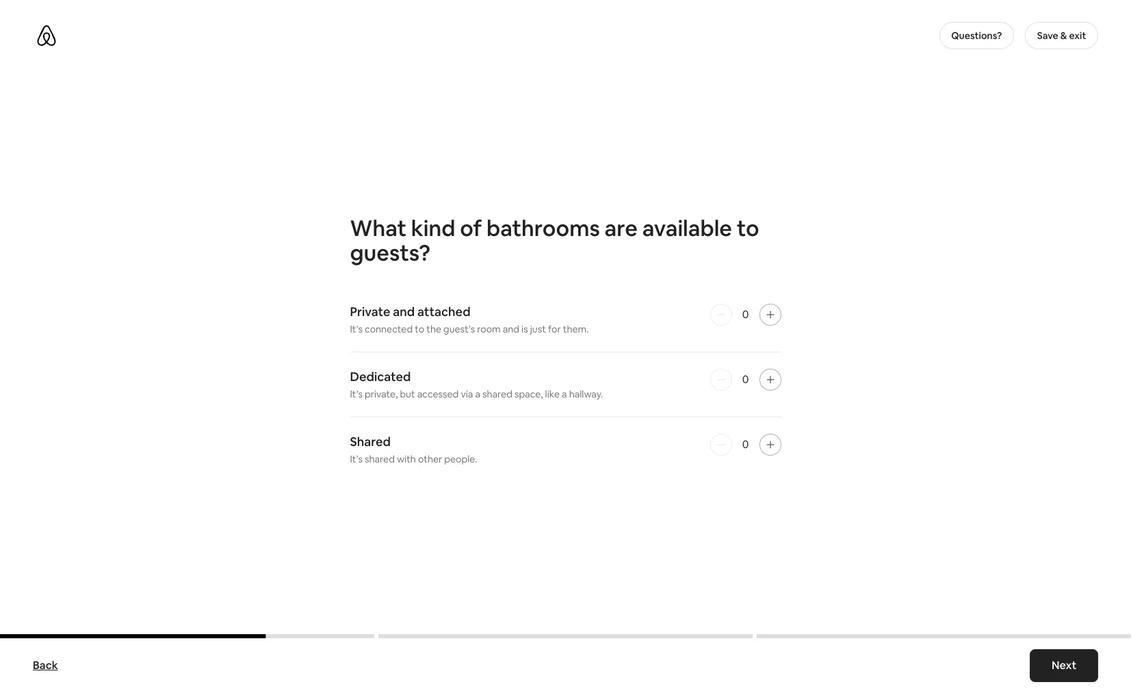Task type: locate. For each thing, give the bounding box(es) containing it.
what
[[350, 214, 407, 242]]

and left is
[[503, 323, 520, 335]]

it's left 'private,'
[[350, 388, 363, 400]]

and
[[393, 304, 415, 319], [503, 323, 520, 335]]

it's for shared
[[350, 453, 363, 465]]

0 horizontal spatial shared
[[365, 453, 395, 465]]

1 horizontal spatial and
[[503, 323, 520, 335]]

save & exit
[[1038, 29, 1087, 42]]

0 vertical spatial 0
[[743, 307, 749, 321]]

shared it's shared with other people.
[[350, 434, 478, 465]]

guest's
[[444, 323, 475, 335]]

questions?
[[952, 29, 1003, 42]]

private and attached it's connected to the guest's room and is just for them.
[[350, 304, 589, 335]]

shared right "via"
[[483, 388, 513, 400]]

to
[[737, 214, 760, 242], [415, 323, 425, 335]]

the
[[427, 323, 442, 335]]

2 0 from the top
[[743, 372, 749, 387]]

0 vertical spatial it's
[[350, 323, 363, 335]]

to inside what kind of bathrooms are available to guests?
[[737, 214, 760, 242]]

0
[[743, 307, 749, 321], [743, 372, 749, 387], [743, 437, 749, 452]]

to inside private and attached it's connected to the guest's room and is just for them.
[[415, 323, 425, 335]]

1 vertical spatial shared
[[365, 453, 395, 465]]

1 vertical spatial 0
[[743, 372, 749, 387]]

1 vertical spatial and
[[503, 323, 520, 335]]

them.
[[563, 323, 589, 335]]

kind
[[411, 214, 456, 242]]

room
[[477, 323, 501, 335]]

to left the
[[415, 323, 425, 335]]

next button
[[1030, 650, 1099, 683]]

people.
[[445, 453, 478, 465]]

1 horizontal spatial a
[[562, 388, 567, 400]]

1 it's from the top
[[350, 323, 363, 335]]

2 a from the left
[[562, 388, 567, 400]]

1 horizontal spatial shared
[[483, 388, 513, 400]]

dedicated it's private, but accessed via a shared space, like a hallway.
[[350, 369, 604, 400]]

and up connected
[[393, 304, 415, 319]]

0 vertical spatial and
[[393, 304, 415, 319]]

it's down shared
[[350, 453, 363, 465]]

but
[[400, 388, 415, 400]]

it's down private
[[350, 323, 363, 335]]

for
[[548, 323, 561, 335]]

2 it's from the top
[[350, 388, 363, 400]]

questions? button
[[940, 22, 1015, 49]]

shared down shared
[[365, 453, 395, 465]]

0 for shared
[[743, 437, 749, 452]]

2 vertical spatial it's
[[350, 453, 363, 465]]

3 it's from the top
[[350, 453, 363, 465]]

0 vertical spatial shared
[[483, 388, 513, 400]]

0 horizontal spatial to
[[415, 323, 425, 335]]

a
[[476, 388, 481, 400], [562, 388, 567, 400]]

save & exit button
[[1026, 22, 1099, 49]]

1 0 from the top
[[743, 307, 749, 321]]

0 horizontal spatial a
[[476, 388, 481, 400]]

accessed
[[418, 388, 459, 400]]

private
[[350, 304, 391, 319]]

a right "via"
[[476, 388, 481, 400]]

is
[[522, 323, 528, 335]]

to right available
[[737, 214, 760, 242]]

shared inside "dedicated it's private, but accessed via a shared space, like a hallway."
[[483, 388, 513, 400]]

1 vertical spatial to
[[415, 323, 425, 335]]

it's inside shared it's shared with other people.
[[350, 453, 363, 465]]

2 vertical spatial 0
[[743, 437, 749, 452]]

what kind of bathrooms are available to guests?
[[350, 214, 760, 267]]

private,
[[365, 388, 398, 400]]

1 vertical spatial it's
[[350, 388, 363, 400]]

1 horizontal spatial to
[[737, 214, 760, 242]]

it's
[[350, 323, 363, 335], [350, 388, 363, 400], [350, 453, 363, 465]]

3 0 from the top
[[743, 437, 749, 452]]

it's inside "dedicated it's private, but accessed via a shared space, like a hallway."
[[350, 388, 363, 400]]

shared
[[483, 388, 513, 400], [365, 453, 395, 465]]

of
[[460, 214, 482, 242]]

0 for dedicated
[[743, 372, 749, 387]]

it's for dedicated
[[350, 388, 363, 400]]

connected
[[365, 323, 413, 335]]

0 vertical spatial to
[[737, 214, 760, 242]]

shared inside shared it's shared with other people.
[[365, 453, 395, 465]]

like
[[545, 388, 560, 400]]

a right like
[[562, 388, 567, 400]]



Task type: describe. For each thing, give the bounding box(es) containing it.
0 horizontal spatial and
[[393, 304, 415, 319]]

available
[[643, 214, 733, 242]]

guests?
[[350, 239, 431, 267]]

hallway.
[[569, 388, 604, 400]]

are
[[605, 214, 638, 242]]

it's inside private and attached it's connected to the guest's room and is just for them.
[[350, 323, 363, 335]]

&
[[1061, 29, 1068, 42]]

via
[[461, 388, 473, 400]]

back button
[[26, 653, 65, 680]]

back
[[33, 659, 58, 673]]

other
[[418, 453, 442, 465]]

bathrooms
[[487, 214, 600, 242]]

dedicated
[[350, 369, 411, 384]]

exit
[[1070, 29, 1087, 42]]

space,
[[515, 388, 543, 400]]

save
[[1038, 29, 1059, 42]]

shared
[[350, 434, 391, 450]]

just
[[530, 323, 546, 335]]

attached
[[418, 304, 471, 319]]

with
[[397, 453, 416, 465]]

1 a from the left
[[476, 388, 481, 400]]

0 for private and attached
[[743, 307, 749, 321]]

next
[[1052, 659, 1077, 673]]



Task type: vqa. For each thing, say whether or not it's contained in the screenshot.
not at the bottom of page
no



